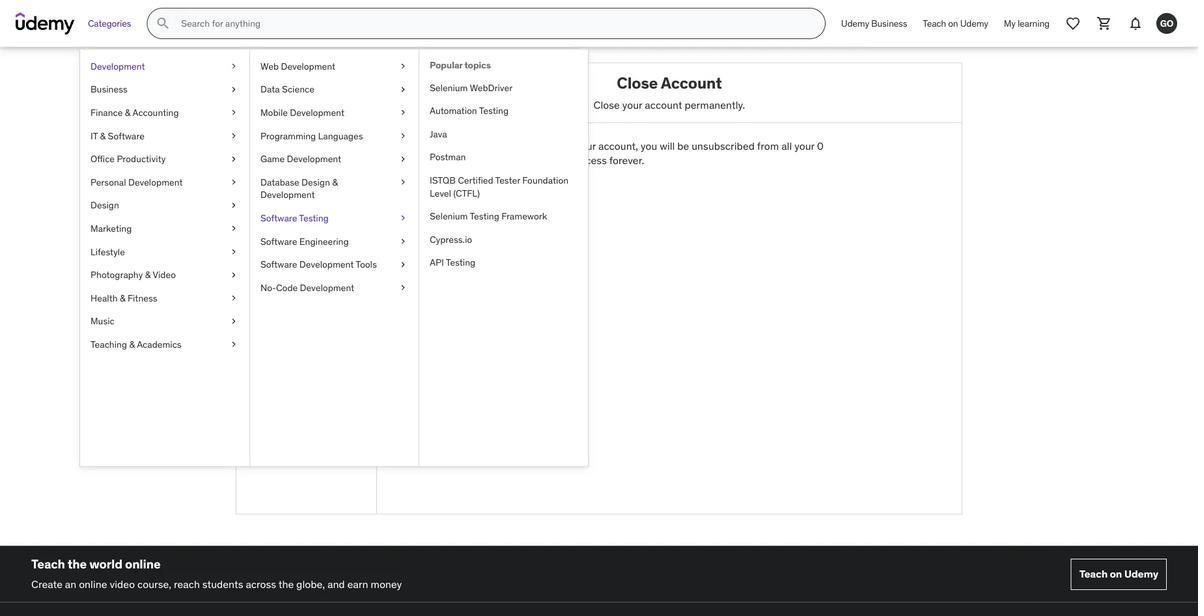 Task type: describe. For each thing, give the bounding box(es) containing it.
clients
[[266, 352, 296, 365]]

categories
[[88, 17, 131, 29]]

science
[[282, 83, 315, 95]]

topics
[[465, 59, 491, 71]]

office productivity link
[[80, 147, 250, 171]]

xsmall image for health & fitness
[[229, 292, 239, 305]]

api inside api testing "link"
[[430, 257, 444, 268]]

software development tools
[[261, 259, 377, 270]]

0 horizontal spatial online
[[79, 578, 107, 591]]

xsmall image for finance & accounting
[[229, 106, 239, 119]]

data science link
[[250, 78, 419, 101]]

academics
[[137, 339, 182, 350]]

software development tools link
[[250, 253, 419, 276]]

my learning link
[[997, 8, 1058, 39]]

courses,
[[474, 154, 513, 167]]

personal development link
[[80, 171, 250, 194]]

programming languages link
[[250, 124, 419, 147]]

office
[[91, 153, 115, 165]]

development inside database design & development
[[261, 189, 315, 201]]

close account link
[[236, 369, 377, 388]]

1 vertical spatial design
[[91, 199, 119, 211]]

programming
[[261, 130, 316, 142]]

business link
[[80, 78, 250, 101]]

cypress.io
[[430, 234, 472, 245]]

video
[[153, 269, 176, 281]]

xsmall image for lifestyle
[[229, 245, 239, 258]]

selenium for selenium testing framework
[[430, 210, 468, 222]]

software for software testing
[[261, 212, 297, 224]]

students
[[202, 578, 243, 591]]

close inside view public profile profile photo account security subscriptions payment methods privacy notifications api clients close account
[[247, 372, 273, 385]]

testing for selenium
[[470, 210, 500, 222]]

& inside database design & development
[[332, 176, 338, 188]]

view
[[247, 193, 269, 207]]

java
[[430, 128, 447, 140]]

testing for api
[[446, 257, 476, 268]]

xsmall image for business
[[229, 83, 239, 96]]

xsmall image for no-code development
[[398, 281, 408, 294]]

finance & accounting link
[[80, 101, 250, 124]]

office productivity
[[91, 153, 166, 165]]

game development link
[[250, 147, 419, 171]]

public
[[272, 193, 300, 207]]

xsmall image for game development
[[398, 153, 408, 165]]

if you close your account, you will be unsubscribed from all your 0 courses, and will lose access forever.
[[474, 139, 824, 167]]

xsmall image for office productivity
[[229, 153, 239, 165]]

close account button
[[474, 179, 559, 210]]

security
[[288, 253, 326, 266]]

course,
[[137, 578, 171, 591]]

0 vertical spatial online
[[125, 557, 161, 572]]

teaching
[[91, 339, 127, 350]]

view public profile link
[[236, 190, 377, 210]]

foundation
[[523, 174, 569, 186]]

no-
[[261, 282, 276, 293]]

photo link
[[236, 230, 377, 250]]

0 vertical spatial go
[[1161, 17, 1174, 29]]

& for academics
[[129, 339, 135, 350]]

xsmall image for software engineering
[[398, 235, 408, 248]]

web development
[[261, 60, 336, 72]]

software testing link
[[250, 207, 419, 230]]

my learning
[[1004, 17, 1050, 29]]

profile
[[302, 193, 332, 207]]

0 vertical spatial on
[[949, 17, 959, 29]]

software engineering
[[261, 235, 349, 247]]

development inside mobile development link
[[290, 107, 345, 118]]

xsmall image for mobile development
[[398, 106, 408, 119]]

health & fitness link
[[80, 287, 250, 310]]

development inside personal development link
[[128, 176, 183, 188]]

close account close your account permanently.
[[594, 73, 746, 111]]

languages
[[318, 130, 363, 142]]

game development
[[261, 153, 341, 165]]

webdriver
[[470, 82, 513, 93]]

xsmall image for it & software
[[229, 130, 239, 142]]

istqb certified tester foundation level (ctfl)
[[430, 174, 569, 199]]

code
[[276, 282, 298, 293]]

be
[[678, 139, 690, 153]]

game
[[261, 153, 285, 165]]

finance & accounting
[[91, 107, 179, 118]]

an
[[65, 578, 76, 591]]

xsmall image for programming languages
[[398, 130, 408, 142]]

gary
[[275, 162, 297, 175]]

gary orlando
[[275, 162, 338, 175]]

1 vertical spatial go
[[291, 100, 322, 126]]

learning
[[1018, 17, 1050, 29]]

software engineering link
[[250, 230, 419, 253]]

profile
[[247, 213, 277, 226]]

0 horizontal spatial teach on udemy link
[[916, 8, 997, 39]]

marketing
[[91, 223, 132, 234]]

go link
[[1152, 8, 1183, 39]]

development link
[[80, 55, 250, 78]]

lose
[[553, 154, 573, 167]]

shopping cart with 0 items image
[[1097, 16, 1113, 31]]

marketing link
[[80, 217, 250, 240]]

postman
[[430, 151, 466, 163]]

development inside game development link
[[287, 153, 341, 165]]

profile link
[[236, 210, 377, 230]]

notifications image
[[1128, 16, 1144, 31]]

certified
[[458, 174, 494, 186]]

selenium testing framework link
[[420, 205, 588, 228]]

database design & development link
[[250, 171, 419, 207]]

photo
[[247, 233, 275, 246]]

submit search image
[[155, 16, 171, 31]]

& for fitness
[[120, 292, 125, 304]]

across
[[246, 578, 276, 591]]

teach inside teach the world online create an online video course, reach students across the globe, and earn money
[[31, 557, 65, 572]]

1 vertical spatial teach on udemy
[[1080, 568, 1159, 581]]

teaching & academics link
[[80, 333, 250, 356]]

health & fitness
[[91, 292, 157, 304]]

notifications
[[247, 332, 306, 345]]

cypress.io link
[[420, 228, 588, 251]]

api clients link
[[236, 349, 377, 369]]

1 you from the left
[[530, 139, 547, 153]]

1 horizontal spatial on
[[1110, 568, 1123, 581]]

close account
[[482, 187, 551, 201]]

0 vertical spatial the
[[68, 557, 87, 572]]

earn
[[348, 578, 368, 591]]

api inside view public profile profile photo account security subscriptions payment methods privacy notifications api clients close account
[[247, 352, 263, 365]]

photography
[[91, 269, 143, 281]]



Task type: locate. For each thing, give the bounding box(es) containing it.
& for software
[[100, 130, 106, 142]]

business
[[872, 17, 908, 29], [91, 83, 128, 95]]

1 horizontal spatial your
[[623, 98, 643, 111]]

selenium up cypress.io
[[430, 210, 468, 222]]

no-code development link
[[250, 276, 419, 299]]

you
[[530, 139, 547, 153], [641, 139, 658, 153]]

lifestyle link
[[80, 240, 250, 263]]

1 horizontal spatial business
[[872, 17, 908, 29]]

close
[[549, 139, 574, 153]]

testing down the profile
[[299, 212, 329, 224]]

java link
[[420, 122, 588, 146]]

and for online
[[328, 578, 345, 591]]

1 vertical spatial selenium
[[430, 210, 468, 222]]

1 horizontal spatial you
[[641, 139, 658, 153]]

teach on udemy
[[923, 17, 989, 29], [1080, 568, 1159, 581]]

0 vertical spatial teach on udemy link
[[916, 8, 997, 39]]

1 vertical spatial on
[[1110, 568, 1123, 581]]

your left the 0
[[795, 139, 815, 153]]

xsmall image inside database design & development link
[[398, 176, 408, 189]]

design
[[302, 176, 330, 188], [91, 199, 119, 211]]

payment
[[247, 292, 288, 306]]

health
[[91, 292, 118, 304]]

postman link
[[420, 146, 588, 169]]

xsmall image for teaching & academics
[[229, 338, 239, 351]]

1 horizontal spatial teach on udemy
[[1080, 568, 1159, 581]]

close inside button
[[482, 187, 509, 201]]

world
[[89, 557, 122, 572]]

xsmall image for development
[[229, 60, 239, 73]]

data
[[261, 83, 280, 95]]

software down public on the left of page
[[261, 212, 297, 224]]

xsmall image for marketing
[[229, 222, 239, 235]]

xsmall image
[[398, 60, 408, 73], [229, 106, 239, 119], [229, 130, 239, 142], [398, 130, 408, 142], [229, 153, 239, 165], [229, 176, 239, 189], [398, 176, 408, 189], [398, 235, 408, 248], [398, 258, 408, 271], [398, 281, 408, 294], [229, 315, 239, 328]]

account up be
[[645, 98, 683, 111]]

xsmall image inside marketing link
[[229, 222, 239, 235]]

account inside close account close your account permanently.
[[645, 98, 683, 111]]

forever.
[[610, 154, 645, 167]]

software testing
[[261, 212, 329, 224]]

popular topics
[[430, 59, 491, 71]]

xsmall image inside personal development link
[[229, 176, 239, 189]]

2 vertical spatial account
[[276, 372, 313, 385]]

api down cypress.io
[[430, 257, 444, 268]]

design down orlando
[[302, 176, 330, 188]]

software
[[108, 130, 145, 142], [261, 212, 297, 224], [261, 235, 297, 247], [261, 259, 297, 270]]

account inside view public profile profile photo account security subscriptions payment methods privacy notifications api clients close account
[[276, 372, 313, 385]]

categories button
[[80, 8, 139, 39]]

finance
[[91, 107, 123, 118]]

your up account, on the top of page
[[623, 98, 643, 111]]

go up programming languages
[[291, 100, 322, 126]]

xsmall image inside web development link
[[398, 60, 408, 73]]

api testing
[[430, 257, 476, 268]]

framework
[[502, 210, 547, 222]]

development inside web development link
[[281, 60, 336, 72]]

2 horizontal spatial udemy
[[1125, 568, 1159, 581]]

1 vertical spatial will
[[536, 154, 551, 167]]

1 horizontal spatial api
[[430, 257, 444, 268]]

will left be
[[660, 139, 675, 153]]

go right notifications image
[[1161, 17, 1174, 29]]

xsmall image inside teaching & academics "link"
[[229, 338, 239, 351]]

& right finance
[[125, 107, 131, 118]]

account down 'api clients' link
[[276, 372, 313, 385]]

0 horizontal spatial teach
[[31, 557, 65, 572]]

& for video
[[145, 269, 151, 281]]

xsmall image
[[229, 60, 239, 73], [229, 83, 239, 96], [398, 83, 408, 96], [398, 106, 408, 119], [398, 153, 408, 165], [229, 199, 239, 212], [398, 212, 408, 225], [229, 222, 239, 235], [229, 245, 239, 258], [229, 269, 239, 281], [229, 292, 239, 305], [229, 338, 239, 351]]

2 horizontal spatial teach
[[1080, 568, 1108, 581]]

testing for automation
[[479, 105, 509, 117]]

0 vertical spatial and
[[516, 154, 533, 167]]

you right if at top left
[[530, 139, 547, 153]]

xsmall image inside finance & accounting link
[[229, 106, 239, 119]]

and inside teach the world online create an online video course, reach students across the globe, and earn money
[[328, 578, 345, 591]]

design down personal
[[91, 199, 119, 211]]

and inside if you close your account, you will be unsubscribed from all your 0 courses, and will lose access forever.
[[516, 154, 533, 167]]

software up subscriptions
[[261, 259, 297, 270]]

personal
[[91, 176, 126, 188]]

the left globe, on the bottom left of page
[[279, 578, 294, 591]]

0 horizontal spatial api
[[247, 352, 263, 365]]

subscriptions
[[247, 273, 311, 286]]

account inside close account button
[[511, 187, 551, 201]]

1 vertical spatial business
[[91, 83, 128, 95]]

xsmall image inside development link
[[229, 60, 239, 73]]

0 vertical spatial account
[[661, 73, 722, 93]]

access
[[575, 154, 607, 167]]

software up office productivity
[[108, 130, 145, 142]]

xsmall image for personal development
[[229, 176, 239, 189]]

testing down 'webdriver'
[[479, 105, 509, 117]]

lifestyle
[[91, 246, 125, 258]]

selenium testing framework
[[430, 210, 547, 222]]

it
[[91, 130, 98, 142]]

xsmall image inside music 'link'
[[229, 315, 239, 328]]

testing down (ctfl)
[[470, 210, 500, 222]]

0 vertical spatial design
[[302, 176, 330, 188]]

software for software development tools
[[261, 259, 297, 270]]

and left earn
[[328, 578, 345, 591]]

methods
[[290, 292, 332, 306]]

testing
[[479, 105, 509, 117], [470, 210, 500, 222], [299, 212, 329, 224], [446, 257, 476, 268]]

xsmall image inside software engineering link
[[398, 235, 408, 248]]

payment methods link
[[236, 289, 377, 309]]

xsmall image inside office productivity link
[[229, 153, 239, 165]]

xsmall image for web development
[[398, 60, 408, 73]]

account security link
[[236, 250, 377, 270]]

1 vertical spatial the
[[279, 578, 294, 591]]

0 vertical spatial teach on udemy
[[923, 17, 989, 29]]

api
[[430, 257, 444, 268], [247, 352, 263, 365]]

1 horizontal spatial account
[[511, 187, 551, 201]]

& for accounting
[[125, 107, 131, 118]]

privacy
[[247, 312, 281, 325]]

online right an
[[79, 578, 107, 591]]

teach
[[923, 17, 947, 29], [31, 557, 65, 572], [1080, 568, 1108, 581]]

account down foundation
[[511, 187, 551, 201]]

0 horizontal spatial and
[[328, 578, 345, 591]]

istqb certified tester foundation level (ctfl) link
[[420, 169, 588, 205]]

teaching & academics
[[91, 339, 182, 350]]

(ctfl)
[[454, 187, 480, 199]]

1 horizontal spatial will
[[660, 139, 675, 153]]

and down if at top left
[[516, 154, 533, 167]]

globe,
[[297, 578, 325, 591]]

it & software link
[[80, 124, 250, 147]]

account inside close account close your account permanently.
[[661, 73, 722, 93]]

0
[[817, 139, 824, 153]]

xsmall image inside it & software link
[[229, 130, 239, 142]]

unsubscribed
[[692, 139, 755, 153]]

0 vertical spatial account
[[645, 98, 683, 111]]

xsmall image inside software testing link
[[398, 212, 408, 225]]

& left video
[[145, 269, 151, 281]]

popular
[[430, 59, 463, 71]]

selenium webdriver
[[430, 82, 513, 93]]

xsmall image for data science
[[398, 83, 408, 96]]

1 horizontal spatial design
[[302, 176, 330, 188]]

xsmall image inside business link
[[229, 83, 239, 96]]

software down 'profile'
[[261, 235, 297, 247]]

software for software engineering
[[261, 235, 297, 247]]

development inside development link
[[91, 60, 145, 72]]

xsmall image for software testing
[[398, 212, 408, 225]]

1 vertical spatial api
[[247, 352, 263, 365]]

teach for left teach on udemy link
[[923, 17, 947, 29]]

teach for bottommost teach on udemy link
[[1080, 568, 1108, 581]]

music
[[91, 315, 115, 327]]

xsmall image for database design & development
[[398, 176, 408, 189]]

2 horizontal spatial your
[[795, 139, 815, 153]]

design link
[[80, 194, 250, 217]]

notifications link
[[236, 329, 377, 349]]

and
[[516, 154, 533, 167], [328, 578, 345, 591]]

0 horizontal spatial will
[[536, 154, 551, 167]]

testing inside "link"
[[446, 257, 476, 268]]

your inside close account close your account permanently.
[[623, 98, 643, 111]]

xsmall image inside software development tools link
[[398, 258, 408, 271]]

1 vertical spatial online
[[79, 578, 107, 591]]

0 horizontal spatial account
[[247, 253, 285, 266]]

0 horizontal spatial on
[[949, 17, 959, 29]]

development inside no-code development link
[[300, 282, 355, 293]]

xsmall image inside game development link
[[398, 153, 408, 165]]

1 horizontal spatial teach on udemy link
[[1072, 559, 1168, 590]]

online up course,
[[125, 557, 161, 572]]

development
[[91, 60, 145, 72], [281, 60, 336, 72], [290, 107, 345, 118], [287, 153, 341, 165], [128, 176, 183, 188], [261, 189, 315, 201], [300, 259, 354, 270], [300, 282, 355, 293]]

xsmall image inside mobile development link
[[398, 106, 408, 119]]

2 selenium from the top
[[430, 210, 468, 222]]

1 vertical spatial account
[[511, 187, 551, 201]]

0 horizontal spatial go
[[291, 100, 322, 126]]

design inside database design & development
[[302, 176, 330, 188]]

0 horizontal spatial design
[[91, 199, 119, 211]]

web
[[261, 60, 279, 72]]

0 horizontal spatial account
[[276, 372, 313, 385]]

xsmall image inside programming languages link
[[398, 130, 408, 142]]

1 horizontal spatial account
[[661, 73, 722, 93]]

your for account
[[623, 98, 643, 111]]

software testing element
[[419, 50, 588, 466]]

xsmall image inside lifestyle link
[[229, 245, 239, 258]]

1 horizontal spatial and
[[516, 154, 533, 167]]

xsmall image inside health & fitness link
[[229, 292, 239, 305]]

tester
[[495, 174, 520, 186]]

if
[[521, 139, 528, 153]]

xsmall image for photography & video
[[229, 269, 239, 281]]

the
[[68, 557, 87, 572], [279, 578, 294, 591]]

0 vertical spatial api
[[430, 257, 444, 268]]

will left lose
[[536, 154, 551, 167]]

0 horizontal spatial the
[[68, 557, 87, 572]]

tools
[[356, 259, 377, 270]]

1 vertical spatial and
[[328, 578, 345, 591]]

2 horizontal spatial account
[[645, 98, 683, 111]]

udemy image
[[16, 12, 75, 35]]

& inside "link"
[[129, 339, 135, 350]]

automation testing link
[[420, 99, 588, 122]]

selenium down 'popular'
[[430, 82, 468, 93]]

teach on udemy link
[[916, 8, 997, 39], [1072, 559, 1168, 590]]

wishlist image
[[1066, 16, 1082, 31]]

account up the permanently.
[[661, 73, 722, 93]]

personal development
[[91, 176, 183, 188]]

money
[[371, 578, 402, 591]]

& right health in the left top of the page
[[120, 292, 125, 304]]

xsmall image for software development tools
[[398, 258, 408, 271]]

1 vertical spatial account
[[247, 253, 285, 266]]

0 vertical spatial will
[[660, 139, 675, 153]]

2 you from the left
[[641, 139, 658, 153]]

xsmall image inside 'design' link
[[229, 199, 239, 212]]

testing down cypress.io
[[446, 257, 476, 268]]

the up an
[[68, 557, 87, 572]]

Search for anything text field
[[179, 12, 810, 35]]

create
[[31, 578, 63, 591]]

udemy inside udemy business 'link'
[[842, 17, 870, 29]]

level
[[430, 187, 451, 199]]

0 horizontal spatial teach on udemy
[[923, 17, 989, 29]]

1 horizontal spatial udemy
[[961, 17, 989, 29]]

1 selenium from the top
[[430, 82, 468, 93]]

xsmall image for music
[[229, 315, 239, 328]]

0 horizontal spatial your
[[576, 139, 596, 153]]

account down photo
[[247, 253, 285, 266]]

productivity
[[117, 153, 166, 165]]

xsmall image inside data science link
[[398, 83, 408, 96]]

xsmall image inside photography & video link
[[229, 269, 239, 281]]

xsmall image for design
[[229, 199, 239, 212]]

it & software
[[91, 130, 145, 142]]

0 horizontal spatial business
[[91, 83, 128, 95]]

xsmall image inside no-code development link
[[398, 281, 408, 294]]

& right the teaching
[[129, 339, 135, 350]]

programming languages
[[261, 130, 363, 142]]

1 horizontal spatial go
[[1161, 17, 1174, 29]]

your up access
[[576, 139, 596, 153]]

api left clients
[[247, 352, 263, 365]]

and for your
[[516, 154, 533, 167]]

1 horizontal spatial online
[[125, 557, 161, 572]]

0 vertical spatial selenium
[[430, 82, 468, 93]]

0 horizontal spatial udemy
[[842, 17, 870, 29]]

1 vertical spatial teach on udemy link
[[1072, 559, 1168, 590]]

selenium for selenium webdriver
[[430, 82, 468, 93]]

development inside software development tools link
[[300, 259, 354, 270]]

mobile development link
[[250, 101, 419, 124]]

0 vertical spatial business
[[872, 17, 908, 29]]

testing for software
[[299, 212, 329, 224]]

business inside 'link'
[[872, 17, 908, 29]]

1 horizontal spatial teach
[[923, 17, 947, 29]]

account inside view public profile profile photo account security subscriptions payment methods privacy notifications api clients close account
[[247, 253, 285, 266]]

& right the it
[[100, 130, 106, 142]]

mobile
[[261, 107, 288, 118]]

0 horizontal spatial you
[[530, 139, 547, 153]]

fitness
[[128, 292, 157, 304]]

udemy business
[[842, 17, 908, 29]]

all
[[782, 139, 792, 153]]

you up forever.
[[641, 139, 658, 153]]

& down orlando
[[332, 176, 338, 188]]

mobile development
[[261, 107, 345, 118]]

your for you
[[576, 139, 596, 153]]

engineering
[[300, 235, 349, 247]]

1 horizontal spatial the
[[279, 578, 294, 591]]

go
[[1161, 17, 1174, 29], [291, 100, 322, 126]]



Task type: vqa. For each thing, say whether or not it's contained in the screenshot.
desktop
no



